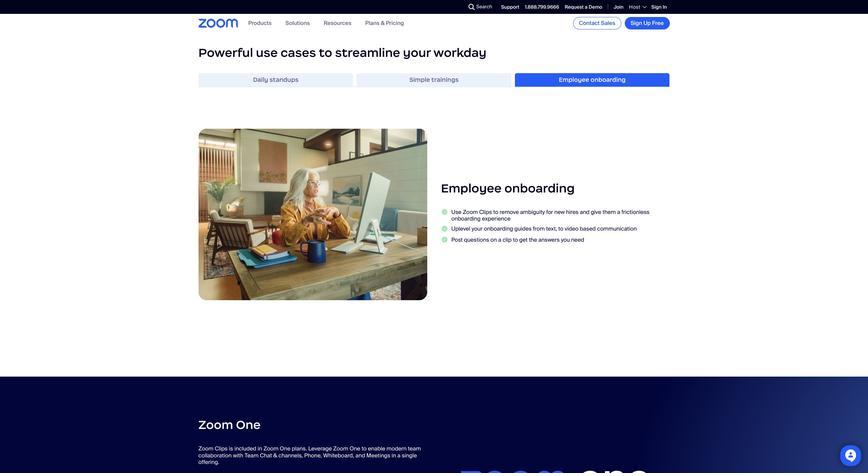 Task type: vqa. For each thing, say whether or not it's contained in the screenshot.
Sign corresponding to Sign In
yes



Task type: locate. For each thing, give the bounding box(es) containing it.
contact
[[579, 19, 600, 27]]

in
[[258, 445, 262, 452], [392, 452, 396, 459]]

1 vertical spatial your
[[472, 225, 483, 233]]

& right plans
[[381, 20, 385, 27]]

0 vertical spatial clips
[[480, 209, 492, 216]]

team
[[408, 445, 421, 452]]

1.888.799.9666
[[525, 4, 560, 10]]

1 vertical spatial clips
[[215, 445, 228, 452]]

host button
[[630, 4, 646, 10]]

0 horizontal spatial and
[[356, 452, 365, 459]]

and inside zoom clips is included in zoom one plans. leverage zoom one to enable modern team collaboration with team chat & channels, phone, whiteboard, and meetings in a single offering.
[[356, 452, 365, 459]]

search image
[[469, 4, 475, 10]]

a left single
[[398, 452, 401, 459]]

0 vertical spatial and
[[580, 209, 590, 216]]

sign left up
[[631, 19, 643, 27]]

solutions
[[286, 20, 310, 27]]

zoom right use
[[463, 209, 478, 216]]

experience
[[482, 215, 511, 223]]

0 horizontal spatial &
[[274, 452, 277, 459]]

1 vertical spatial sign
[[631, 19, 643, 27]]

up
[[644, 19, 651, 27]]

and inside use zoom clips to remove ambiguity for new hires and give them a frictionless onboarding experience
[[580, 209, 590, 216]]

the
[[529, 236, 538, 243]]

communication
[[598, 225, 637, 233]]

0 vertical spatial employee onboarding
[[559, 76, 626, 84]]

cases
[[281, 45, 316, 60]]

zoom logo image
[[199, 19, 238, 28]]

1 horizontal spatial in
[[392, 452, 396, 459]]

2 horizontal spatial one
[[350, 445, 361, 452]]

clips left remove
[[480, 209, 492, 216]]

uplevel
[[452, 225, 471, 233]]

0 vertical spatial &
[[381, 20, 385, 27]]

answers
[[539, 236, 560, 243]]

1 horizontal spatial &
[[381, 20, 385, 27]]

join link
[[614, 4, 624, 10]]

to inside use zoom clips to remove ambiguity for new hires and give them a frictionless onboarding experience
[[494, 209, 499, 216]]

1 horizontal spatial employee
[[559, 76, 590, 84]]

in right the 'meetings'
[[392, 452, 396, 459]]

use
[[452, 209, 462, 216]]

daily standups button
[[199, 73, 353, 87]]

1 horizontal spatial sign
[[652, 4, 662, 10]]

to
[[319, 45, 333, 60], [494, 209, 499, 216], [559, 225, 564, 233], [513, 236, 518, 243], [362, 445, 367, 452]]

request a demo link
[[565, 4, 603, 10]]

your up questions
[[472, 225, 483, 233]]

one left plans.
[[280, 445, 291, 452]]

0 vertical spatial employee
[[559, 76, 590, 84]]

questions
[[464, 236, 490, 243]]

streamline
[[335, 45, 401, 60]]

sign for sign up free
[[631, 19, 643, 27]]

channels,
[[279, 452, 303, 459]]

from
[[533, 225, 545, 233]]

zoom
[[463, 209, 478, 216], [199, 417, 233, 433], [199, 445, 214, 452], [264, 445, 279, 452], [333, 445, 349, 452]]

1 vertical spatial &
[[274, 452, 277, 459]]

0 horizontal spatial employee
[[441, 181, 502, 196]]

one
[[236, 417, 261, 433], [280, 445, 291, 452], [350, 445, 361, 452]]

to left enable
[[362, 445, 367, 452]]

sign
[[652, 4, 662, 10], [631, 19, 643, 27]]

post
[[452, 236, 463, 243]]

to left remove
[[494, 209, 499, 216]]

support
[[502, 4, 520, 10]]

a right on
[[499, 236, 502, 243]]

one left enable
[[350, 445, 361, 452]]

employee
[[559, 76, 590, 84], [441, 181, 502, 196]]

1 vertical spatial and
[[356, 452, 365, 459]]

None search field
[[443, 1, 471, 12]]

and
[[580, 209, 590, 216], [356, 452, 365, 459]]

0 horizontal spatial clips
[[215, 445, 228, 452]]

products button
[[249, 20, 272, 27]]

& right chat
[[274, 452, 277, 459]]

sign up free
[[631, 19, 664, 27]]

onboarding
[[591, 76, 626, 84], [505, 181, 575, 196], [452, 215, 481, 223], [484, 225, 514, 233]]

& inside zoom clips is included in zoom one plans. leverage zoom one to enable modern team collaboration with team chat & channels, phone, whiteboard, and meetings in a single offering.
[[274, 452, 277, 459]]

team
[[245, 452, 259, 459]]

one up included
[[236, 417, 261, 433]]

and left enable
[[356, 452, 365, 459]]

clips
[[480, 209, 492, 216], [215, 445, 228, 452]]

employee onboarding
[[559, 76, 626, 84], [441, 181, 575, 196]]

resources
[[324, 20, 352, 27]]

a inside use zoom clips to remove ambiguity for new hires and give them a frictionless onboarding experience
[[618, 209, 621, 216]]

onboarding inside use zoom clips to remove ambiguity for new hires and give them a frictionless onboarding experience
[[452, 215, 481, 223]]

contact sales
[[579, 19, 616, 27]]

0 vertical spatial your
[[403, 45, 431, 60]]

leverage
[[309, 445, 332, 452]]

give
[[591, 209, 602, 216]]

hires
[[567, 209, 579, 216]]

host
[[630, 4, 641, 10]]

your up simple on the top left of the page
[[403, 45, 431, 60]]

0 horizontal spatial sign
[[631, 19, 643, 27]]

&
[[381, 20, 385, 27], [274, 452, 277, 459]]

clip
[[503, 236, 512, 243]]

demo
[[589, 4, 603, 10]]

and left give
[[580, 209, 590, 216]]

in right included
[[258, 445, 262, 452]]

post questions on a clip to get the answers you need
[[452, 236, 585, 243]]

a
[[585, 4, 588, 10], [618, 209, 621, 216], [499, 236, 502, 243], [398, 452, 401, 459]]

1 horizontal spatial and
[[580, 209, 590, 216]]

included
[[235, 445, 257, 452]]

1.888.799.9666 link
[[525, 4, 560, 10]]

guides
[[515, 225, 532, 233]]

frictionless
[[622, 209, 650, 216]]

new
[[555, 209, 565, 216]]

0 vertical spatial sign
[[652, 4, 662, 10]]

employee onboarding inside button
[[559, 76, 626, 84]]

simple trainings
[[410, 76, 459, 84]]

clips left is
[[215, 445, 228, 452]]

need
[[572, 236, 585, 243]]

to right cases on the top of the page
[[319, 45, 333, 60]]

1 horizontal spatial your
[[472, 225, 483, 233]]

employee onboarding image
[[199, 129, 427, 300]]

your
[[403, 45, 431, 60], [472, 225, 483, 233]]

sign left in
[[652, 4, 662, 10]]

enable
[[368, 445, 386, 452]]

employee onboarding button
[[515, 73, 670, 87]]

them
[[603, 209, 616, 216]]

onboarding inside button
[[591, 76, 626, 84]]

1 horizontal spatial clips
[[480, 209, 492, 216]]

a right the them on the right top of page
[[618, 209, 621, 216]]



Task type: describe. For each thing, give the bounding box(es) containing it.
chat
[[260, 452, 272, 459]]

0 horizontal spatial your
[[403, 45, 431, 60]]

with
[[233, 452, 243, 459]]

1 vertical spatial employee
[[441, 181, 502, 196]]

plans.
[[292, 445, 307, 452]]

based
[[580, 225, 596, 233]]

simple
[[410, 76, 430, 84]]

uplevel your onboarding guides from text, to video based communication
[[452, 225, 637, 233]]

solutions button
[[286, 20, 310, 27]]

is
[[229, 445, 233, 452]]

collaboration
[[199, 452, 232, 459]]

on
[[491, 236, 497, 243]]

trainings
[[432, 76, 459, 84]]

daily
[[253, 76, 268, 84]]

plans
[[366, 20, 380, 27]]

sales
[[601, 19, 616, 27]]

join
[[614, 4, 624, 10]]

offering.
[[199, 458, 220, 466]]

0 horizontal spatial in
[[258, 445, 262, 452]]

zoom clips is included in zoom one plans. leverage zoom one to enable modern team collaboration with team chat & channels, phone, whiteboard, and meetings in a single offering.
[[199, 445, 421, 466]]

0 horizontal spatial one
[[236, 417, 261, 433]]

employee inside the employee onboarding button
[[559, 76, 590, 84]]

clips inside use zoom clips to remove ambiguity for new hires and give them a frictionless onboarding experience
[[480, 209, 492, 216]]

modern
[[387, 445, 407, 452]]

zoom up "offering."
[[199, 445, 214, 452]]

a inside zoom clips is included in zoom one plans. leverage zoom one to enable modern team collaboration with team chat & channels, phone, whiteboard, and meetings in a single offering.
[[398, 452, 401, 459]]

1 horizontal spatial one
[[280, 445, 291, 452]]

daily standups
[[253, 76, 299, 84]]

use zoom clips to remove ambiguity for new hires and give them a frictionless onboarding experience
[[452, 209, 650, 223]]

1 vertical spatial employee onboarding
[[441, 181, 575, 196]]

text,
[[547, 225, 558, 233]]

request a demo
[[565, 4, 603, 10]]

you
[[561, 236, 570, 243]]

sign in link
[[652, 4, 667, 10]]

tabs tab list
[[199, 73, 670, 87]]

for
[[547, 209, 554, 216]]

search image
[[469, 4, 475, 10]]

to right text,
[[559, 225, 564, 233]]

zoom one
[[199, 417, 261, 433]]

use
[[256, 45, 278, 60]]

to left the get
[[513, 236, 518, 243]]

whiteboard,
[[324, 452, 354, 459]]

standups
[[270, 76, 299, 84]]

search
[[477, 3, 493, 10]]

plans & pricing link
[[366, 20, 404, 27]]

in
[[663, 4, 667, 10]]

to inside zoom clips is included in zoom one plans. leverage zoom one to enable modern team collaboration with team chat & channels, phone, whiteboard, and meetings in a single offering.
[[362, 445, 367, 452]]

video
[[565, 225, 579, 233]]

zoom up is
[[199, 417, 233, 433]]

a left demo
[[585, 4, 588, 10]]

workday
[[434, 45, 487, 60]]

phone,
[[305, 452, 322, 459]]

get
[[520, 236, 528, 243]]

remove
[[500, 209, 519, 216]]

request
[[565, 4, 584, 10]]

meetings
[[367, 452, 391, 459]]

plans & pricing
[[366, 20, 404, 27]]

support link
[[502, 4, 520, 10]]

single
[[402, 452, 417, 459]]

zoom right team
[[264, 445, 279, 452]]

sign for sign in
[[652, 4, 662, 10]]

clips inside zoom clips is included in zoom one plans. leverage zoom one to enable modern team collaboration with team chat & channels, phone, whiteboard, and meetings in a single offering.
[[215, 445, 228, 452]]

free
[[653, 19, 664, 27]]

simple trainings button
[[357, 73, 512, 87]]

products
[[249, 20, 272, 27]]

ambiguity
[[521, 209, 545, 216]]

pricing
[[386, 20, 404, 27]]

zoom right the leverage
[[333, 445, 349, 452]]

resources button
[[324, 20, 352, 27]]

sign up free link
[[625, 17, 670, 29]]

zoom inside use zoom clips to remove ambiguity for new hires and give them a frictionless onboarding experience
[[463, 209, 478, 216]]

contact sales link
[[574, 17, 622, 29]]

powerful
[[199, 45, 253, 60]]

powerful use cases to streamline your workday
[[199, 45, 487, 60]]

sign in
[[652, 4, 667, 10]]



